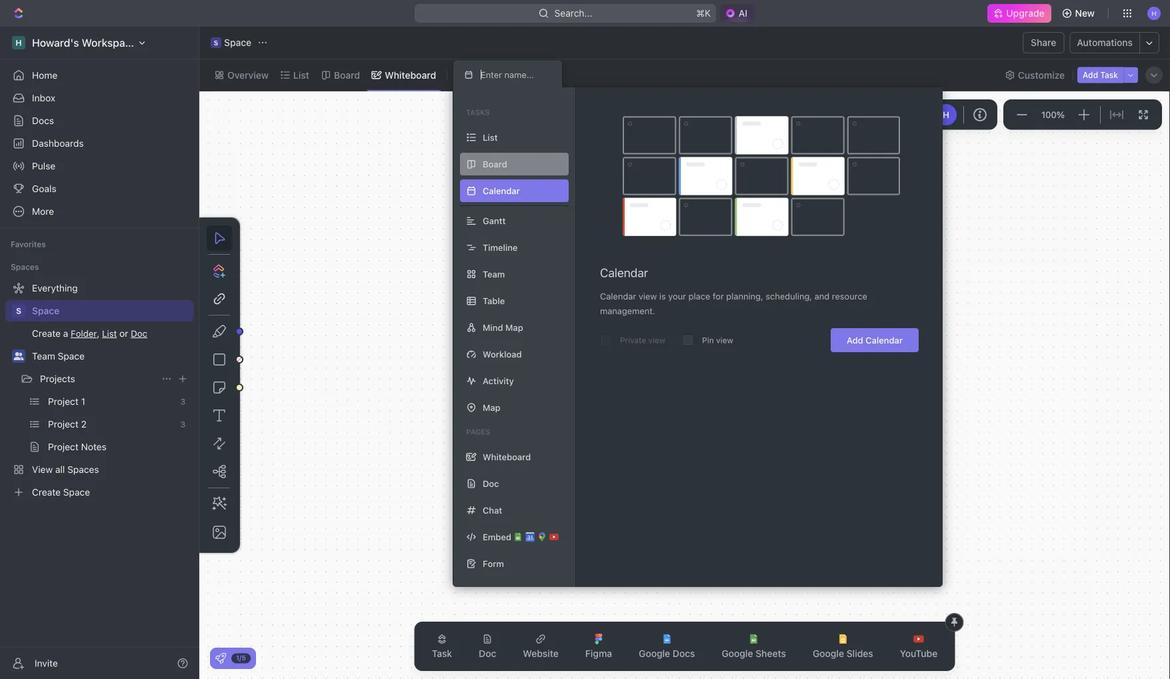 Task type: describe. For each thing, give the bounding box(es) containing it.
management.
[[600, 306, 656, 316]]

2 vertical spatial calendar
[[866, 335, 903, 345]]

⌘k
[[697, 8, 711, 19]]

customize
[[1019, 69, 1066, 80]]

onboarding checklist button image
[[216, 653, 226, 664]]

board link
[[331, 66, 360, 84]]

home
[[32, 70, 58, 81]]

pages
[[466, 428, 491, 436]]

onboarding checklist button element
[[216, 653, 226, 664]]

upgrade
[[1007, 8, 1045, 19]]

view button
[[453, 66, 497, 84]]

new
[[1076, 8, 1096, 19]]

google slides button
[[803, 626, 885, 667]]

google for google slides
[[813, 648, 845, 659]]

share button
[[1024, 32, 1065, 53]]

search...
[[555, 8, 593, 19]]

board inside 'link'
[[334, 69, 360, 80]]

private
[[620, 336, 647, 345]]

google for google docs
[[639, 648, 671, 659]]

1 vertical spatial task
[[432, 648, 452, 659]]

upgrade link
[[988, 4, 1052, 23]]

0 horizontal spatial list
[[293, 69, 309, 80]]

inbox link
[[5, 87, 193, 109]]

whiteboard link
[[382, 66, 436, 84]]

timeline
[[483, 243, 518, 253]]

tree inside sidebar navigation
[[5, 278, 193, 503]]

1/5
[[236, 654, 246, 662]]

projects link
[[40, 368, 156, 390]]

team for team
[[483, 269, 505, 279]]

favorites button
[[5, 236, 51, 252]]

goals link
[[5, 178, 193, 199]]

embed
[[483, 532, 512, 542]]

spaces
[[11, 262, 39, 272]]

view
[[470, 69, 492, 80]]

1 horizontal spatial whiteboard
[[483, 452, 531, 462]]

view for private view
[[717, 336, 734, 345]]

and
[[815, 291, 830, 301]]

view for calendar
[[639, 291, 657, 301]]

figma
[[586, 648, 613, 659]]

google docs
[[639, 648, 696, 659]]

1 vertical spatial list
[[483, 132, 498, 142]]

docs inside sidebar navigation
[[32, 115, 54, 126]]

add task button
[[1078, 67, 1124, 83]]

space for s space
[[224, 37, 252, 48]]

view button
[[453, 59, 497, 91]]

automations button
[[1071, 33, 1140, 53]]

google sheets
[[722, 648, 787, 659]]

1 horizontal spatial space, , element
[[211, 37, 222, 48]]

customize button
[[1001, 66, 1070, 84]]

invite
[[35, 658, 58, 669]]

google slides
[[813, 648, 874, 659]]

mind
[[483, 323, 503, 333]]

planning,
[[727, 291, 764, 301]]

activity
[[483, 376, 514, 386]]

table
[[483, 296, 505, 306]]

workload
[[483, 349, 522, 359]]

1 horizontal spatial task
[[1101, 70, 1119, 80]]

for
[[713, 291, 724, 301]]

pin
[[703, 336, 714, 345]]

user group image
[[14, 352, 24, 360]]

projects
[[40, 373, 75, 384]]

pulse link
[[5, 155, 193, 177]]

calendar for calendar
[[600, 266, 649, 280]]

slides
[[847, 648, 874, 659]]

home link
[[5, 65, 193, 86]]



Task type: locate. For each thing, give the bounding box(es) containing it.
docs
[[32, 115, 54, 126], [673, 648, 696, 659]]

0 vertical spatial doc
[[483, 479, 499, 489]]

add for add task
[[1084, 70, 1099, 80]]

whiteboard left view dropdown button
[[385, 69, 436, 80]]

1 horizontal spatial add
[[1084, 70, 1099, 80]]

1 horizontal spatial map
[[506, 323, 524, 333]]

dashboards
[[32, 138, 84, 149]]

team inside sidebar navigation
[[32, 351, 55, 362]]

s for s space
[[214, 39, 218, 46]]

inbox
[[32, 92, 55, 103]]

s inside navigation
[[16, 306, 21, 316]]

1 vertical spatial s
[[16, 306, 21, 316]]

new button
[[1057, 3, 1104, 24]]

place
[[689, 291, 711, 301]]

0 vertical spatial map
[[506, 323, 524, 333]]

space, , element inside tree
[[12, 304, 25, 318]]

docs inside button
[[673, 648, 696, 659]]

youtube button
[[890, 626, 949, 667]]

tree
[[5, 278, 193, 503]]

1 vertical spatial doc
[[479, 648, 497, 659]]

0 horizontal spatial board
[[334, 69, 360, 80]]

0 horizontal spatial s
[[16, 306, 21, 316]]

add
[[1084, 70, 1099, 80], [847, 335, 864, 345]]

doc right task button
[[479, 648, 497, 659]]

private view
[[620, 336, 666, 345]]

list
[[293, 69, 309, 80], [483, 132, 498, 142]]

2 google from the left
[[722, 648, 754, 659]]

0 vertical spatial space
[[224, 37, 252, 48]]

calendar view is your place for planning, scheduling, and resource management.
[[600, 291, 868, 316]]

pulse
[[32, 160, 55, 171]]

team right user group image
[[32, 351, 55, 362]]

1 vertical spatial docs
[[673, 648, 696, 659]]

google left slides
[[813, 648, 845, 659]]

map down activity
[[483, 403, 501, 413]]

task left doc button
[[432, 648, 452, 659]]

1 horizontal spatial team
[[483, 269, 505, 279]]

team space link
[[32, 346, 191, 367]]

view right the private
[[649, 336, 666, 345]]

gantt
[[483, 216, 506, 226]]

google left sheets
[[722, 648, 754, 659]]

board down tasks
[[483, 159, 508, 169]]

view
[[639, 291, 657, 301], [649, 336, 666, 345], [717, 336, 734, 345]]

1 horizontal spatial docs
[[673, 648, 696, 659]]

3 google from the left
[[813, 648, 845, 659]]

youtube
[[901, 648, 938, 659]]

is
[[660, 291, 666, 301]]

automations
[[1078, 37, 1134, 48]]

website
[[523, 648, 559, 659]]

mind map
[[483, 323, 524, 333]]

s
[[214, 39, 218, 46], [16, 306, 21, 316]]

1 vertical spatial team
[[32, 351, 55, 362]]

sidebar navigation
[[0, 27, 199, 679]]

task down automations button
[[1101, 70, 1119, 80]]

doc inside button
[[479, 648, 497, 659]]

google right figma
[[639, 648, 671, 659]]

team for team space
[[32, 351, 55, 362]]

1 horizontal spatial google
[[722, 648, 754, 659]]

task
[[1101, 70, 1119, 80], [432, 648, 452, 659]]

0 horizontal spatial google
[[639, 648, 671, 659]]

google
[[639, 648, 671, 659], [722, 648, 754, 659], [813, 648, 845, 659]]

figma button
[[575, 626, 623, 667]]

google sheets button
[[712, 626, 797, 667]]

team
[[483, 269, 505, 279], [32, 351, 55, 362]]

whiteboard
[[385, 69, 436, 80], [483, 452, 531, 462]]

overview link
[[225, 66, 269, 84]]

100% button
[[1040, 107, 1068, 123]]

list link
[[291, 66, 309, 84]]

view left is
[[639, 291, 657, 301]]

s inside s space
[[214, 39, 218, 46]]

0 vertical spatial s
[[214, 39, 218, 46]]

0 horizontal spatial team
[[32, 351, 55, 362]]

s space
[[214, 37, 252, 48]]

pin view
[[703, 336, 734, 345]]

task button
[[421, 626, 463, 667]]

0 vertical spatial calendar
[[600, 266, 649, 280]]

0 horizontal spatial map
[[483, 403, 501, 413]]

overview
[[228, 69, 269, 80]]

0 horizontal spatial docs
[[32, 115, 54, 126]]

2 vertical spatial space
[[58, 351, 85, 362]]

100%
[[1042, 109, 1065, 120]]

calendar inside "calendar view is your place for planning, scheduling, and resource management."
[[600, 291, 637, 301]]

s for s
[[16, 306, 21, 316]]

team up table
[[483, 269, 505, 279]]

space
[[224, 37, 252, 48], [32, 305, 59, 316], [58, 351, 85, 362]]

1 vertical spatial map
[[483, 403, 501, 413]]

0 vertical spatial task
[[1101, 70, 1119, 80]]

0 vertical spatial whiteboard
[[385, 69, 436, 80]]

website button
[[513, 626, 570, 667]]

0 vertical spatial board
[[334, 69, 360, 80]]

share
[[1032, 37, 1057, 48]]

1 horizontal spatial s
[[214, 39, 218, 46]]

goals
[[32, 183, 56, 194]]

doc
[[483, 479, 499, 489], [479, 648, 497, 659]]

calendar
[[600, 266, 649, 280], [600, 291, 637, 301], [866, 335, 903, 345]]

1 horizontal spatial list
[[483, 132, 498, 142]]

dashboards link
[[5, 133, 193, 154]]

space link
[[32, 300, 191, 322]]

1 vertical spatial space
[[32, 305, 59, 316]]

favorites
[[11, 240, 46, 249]]

1 vertical spatial space, , element
[[12, 304, 25, 318]]

resource
[[833, 291, 868, 301]]

0 vertical spatial space, , element
[[211, 37, 222, 48]]

1 google from the left
[[639, 648, 671, 659]]

0 horizontal spatial space, , element
[[12, 304, 25, 318]]

list down tasks
[[483, 132, 498, 142]]

sheets
[[756, 648, 787, 659]]

doc button
[[468, 626, 507, 667]]

tasks
[[466, 108, 490, 117]]

add for add calendar
[[847, 335, 864, 345]]

space up projects
[[58, 351, 85, 362]]

space, , element
[[211, 37, 222, 48], [12, 304, 25, 318]]

view right the pin
[[717, 336, 734, 345]]

map
[[506, 323, 524, 333], [483, 403, 501, 413]]

space up the team space
[[32, 305, 59, 316]]

google docs button
[[629, 626, 706, 667]]

chat
[[483, 505, 503, 515]]

Enter name... field
[[480, 69, 552, 80]]

0 vertical spatial add
[[1084, 70, 1099, 80]]

add down automations button
[[1084, 70, 1099, 80]]

space inside 'link'
[[32, 305, 59, 316]]

form
[[483, 559, 504, 569]]

space up overview link
[[224, 37, 252, 48]]

add down resource
[[847, 335, 864, 345]]

0 vertical spatial team
[[483, 269, 505, 279]]

0 horizontal spatial task
[[432, 648, 452, 659]]

whiteboard down pages
[[483, 452, 531, 462]]

view inside "calendar view is your place for planning, scheduling, and resource management."
[[639, 291, 657, 301]]

team space
[[32, 351, 85, 362]]

scheduling,
[[766, 291, 813, 301]]

tree containing space
[[5, 278, 193, 503]]

2 horizontal spatial google
[[813, 648, 845, 659]]

google for google sheets
[[722, 648, 754, 659]]

0 vertical spatial list
[[293, 69, 309, 80]]

1 vertical spatial whiteboard
[[483, 452, 531, 462]]

1 vertical spatial calendar
[[600, 291, 637, 301]]

1 horizontal spatial board
[[483, 159, 508, 169]]

1 vertical spatial board
[[483, 159, 508, 169]]

1 vertical spatial add
[[847, 335, 864, 345]]

list left board 'link'
[[293, 69, 309, 80]]

add task
[[1084, 70, 1119, 80]]

0 vertical spatial docs
[[32, 115, 54, 126]]

board right list link
[[334, 69, 360, 80]]

your
[[669, 291, 687, 301]]

0 horizontal spatial add
[[847, 335, 864, 345]]

doc up chat
[[483, 479, 499, 489]]

calendar for calendar view is your place for planning, scheduling, and resource management.
[[600, 291, 637, 301]]

docs link
[[5, 110, 193, 131]]

add inside add task button
[[1084, 70, 1099, 80]]

board
[[334, 69, 360, 80], [483, 159, 508, 169]]

add calendar
[[847, 335, 903, 345]]

map right mind
[[506, 323, 524, 333]]

0 horizontal spatial whiteboard
[[385, 69, 436, 80]]

h
[[944, 110, 950, 120]]

space for team space
[[58, 351, 85, 362]]



Task type: vqa. For each thing, say whether or not it's contained in the screenshot.
Overview at the left top of the page
yes



